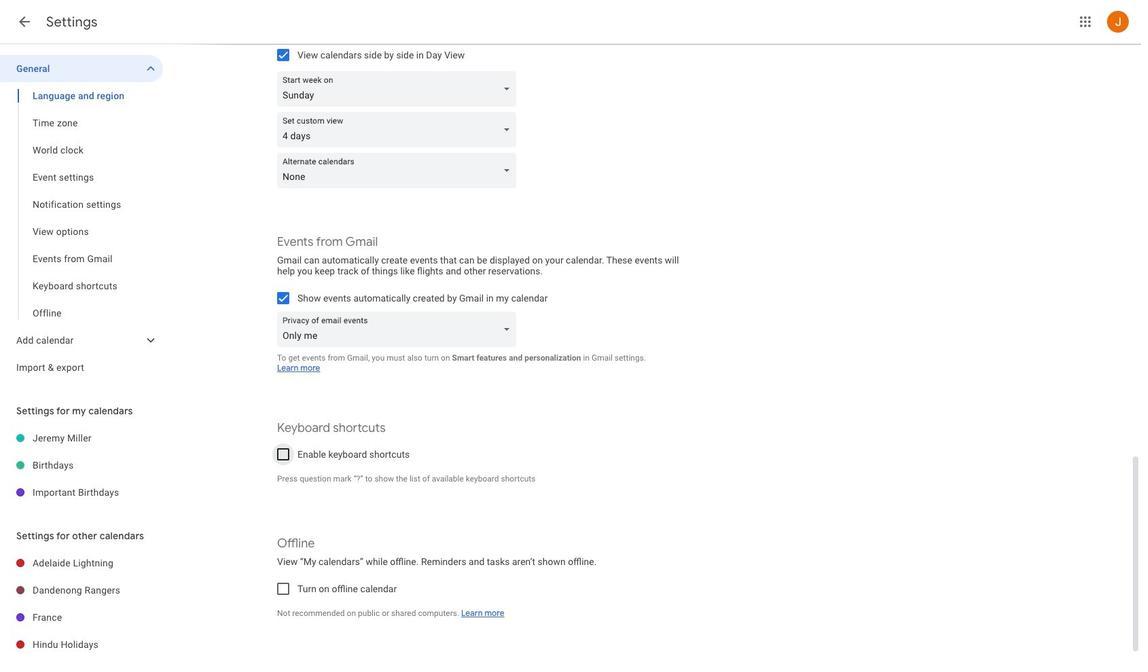 Task type: vqa. For each thing, say whether or not it's contained in the screenshot.
"jeremy miller" TREE ITEM
yes



Task type: describe. For each thing, give the bounding box(es) containing it.
adelaide lightning tree item
[[0, 550, 163, 577]]

hindu holidays tree item
[[0, 631, 163, 655]]

birthdays tree item
[[0, 452, 163, 479]]

important birthdays tree item
[[0, 479, 163, 506]]



Task type: locate. For each thing, give the bounding box(es) containing it.
jeremy miller tree item
[[0, 425, 163, 452]]

dandenong rangers tree item
[[0, 577, 163, 604]]

None field
[[277, 71, 522, 107], [277, 112, 522, 147], [277, 153, 522, 188], [277, 312, 522, 347], [277, 71, 522, 107], [277, 112, 522, 147], [277, 153, 522, 188], [277, 312, 522, 347]]

general tree item
[[0, 55, 163, 82]]

heading
[[46, 14, 98, 31]]

2 tree from the top
[[0, 425, 163, 506]]

tree
[[0, 55, 163, 381], [0, 425, 163, 506], [0, 550, 163, 655]]

1 vertical spatial tree
[[0, 425, 163, 506]]

0 vertical spatial tree
[[0, 55, 163, 381]]

go back image
[[16, 14, 33, 30]]

2 vertical spatial tree
[[0, 550, 163, 655]]

3 tree from the top
[[0, 550, 163, 655]]

1 tree from the top
[[0, 55, 163, 381]]

france tree item
[[0, 604, 163, 631]]

group
[[0, 82, 163, 327]]



